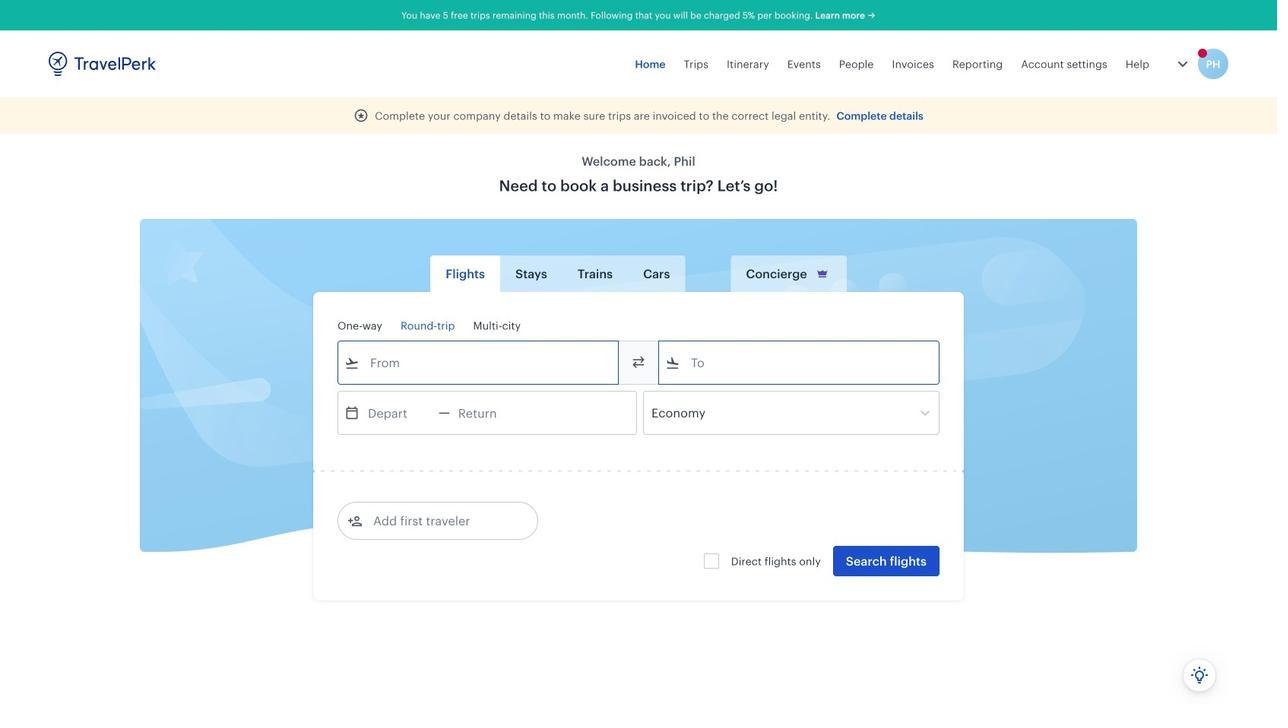 Task type: describe. For each thing, give the bounding box(es) containing it.
Return text field
[[450, 392, 529, 434]]



Task type: locate. For each thing, give the bounding box(es) containing it.
From search field
[[360, 351, 598, 375]]

To search field
[[681, 351, 919, 375]]

Depart text field
[[360, 392, 439, 434]]

Add first traveler search field
[[363, 509, 521, 533]]



